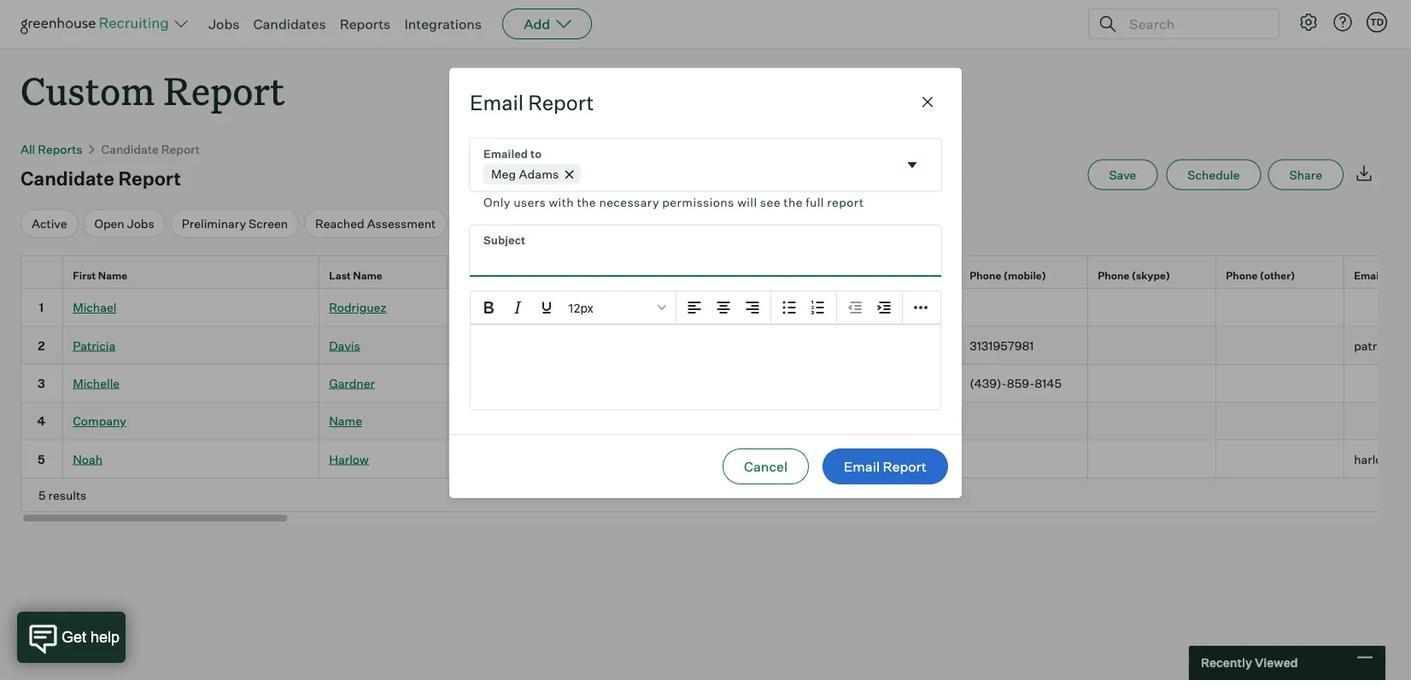 Task type: vqa. For each thing, say whether or not it's contained in the screenshot.
the (new
no



Task type: describe. For each thing, give the bounding box(es) containing it.
phone (skype)
[[1098, 268, 1171, 281]]

only users with the necessary permissions will see the full report
[[484, 194, 864, 209]]

2
[[38, 337, 45, 352]]

harlownoa
[[1354, 451, 1412, 466]]

results
[[48, 487, 87, 502]]

preliminary screen
[[182, 216, 288, 231]]

5 for 5
[[38, 451, 45, 466]]

1 the from the left
[[577, 194, 596, 209]]

designer
[[472, 375, 523, 390]]

(perso
[[1385, 268, 1412, 281]]

greenhouse recruiting image
[[21, 14, 174, 34]]

1 vertical spatial jobs
[[127, 216, 154, 231]]

1 cell
[[21, 289, 63, 326]]

name link
[[329, 413, 362, 428]]

amazon
[[585, 299, 632, 314]]

schedule button
[[1167, 159, 1262, 190]]

close modal icon image
[[918, 92, 938, 112]]

reports link
[[340, 15, 391, 32]]

meg adams
[[491, 166, 559, 181]]

email report inside button
[[844, 458, 927, 475]]

rodriguez
[[329, 299, 387, 314]]

users
[[514, 194, 546, 209]]

1 toolbar from the left
[[677, 291, 772, 325]]

add button
[[503, 9, 592, 39]]

cancel
[[744, 458, 788, 475]]

title
[[457, 268, 480, 281]]

open
[[94, 216, 125, 231]]

michelle link
[[73, 375, 120, 390]]

name inside row group
[[329, 413, 362, 428]]

2 555- from the left
[[741, 451, 768, 466]]

(home)
[[747, 268, 784, 281]]

email report button
[[823, 449, 948, 484]]

4
[[37, 413, 45, 428]]

5555
[[768, 451, 797, 466]]

all reports
[[21, 142, 82, 157]]

1
[[39, 299, 44, 314]]

download image
[[1354, 163, 1375, 183]]

0 vertical spatial candidate
[[101, 142, 159, 157]]

3 toolbar from the left
[[837, 291, 903, 325]]

full
[[806, 194, 824, 209]]

1 555- from the left
[[714, 451, 741, 466]]

table containing 1
[[21, 255, 1412, 511]]

3 cell
[[21, 364, 63, 402]]

12px button
[[561, 293, 672, 322]]

patricia.da
[[1354, 337, 1412, 352]]

add
[[524, 15, 550, 32]]

permissions
[[662, 194, 735, 209]]

1 vertical spatial candidate report
[[21, 166, 181, 190]]

screen
[[249, 216, 288, 231]]

row containing 4
[[21, 402, 1412, 440]]

gardner link
[[329, 375, 375, 390]]

3131957981
[[970, 337, 1034, 352]]

4 cell
[[21, 402, 63, 440]]

0 vertical spatial candidate report
[[101, 142, 200, 157]]

gardner
[[329, 375, 375, 390]]

candidate report link
[[101, 142, 200, 157]]

phone (home)
[[714, 268, 784, 281]]

name for last name
[[353, 268, 383, 281]]

research
[[457, 299, 510, 314]]

phone for phone (mobile)
[[970, 268, 1002, 281]]

patricia link
[[73, 337, 116, 352]]

row containing 2
[[21, 326, 1412, 364]]

save
[[1109, 167, 1137, 182]]

open jobs
[[94, 216, 154, 231]]

phone for phone (work)
[[842, 268, 874, 281]]

0 vertical spatial company
[[585, 268, 633, 281]]

michelle
[[73, 375, 120, 390]]

patricia
[[73, 337, 116, 352]]

rodriguez link
[[329, 299, 387, 314]]

5 for 5 results
[[38, 487, 46, 502]]

td button
[[1367, 12, 1388, 32]]

report
[[827, 194, 864, 209]]

toggle flyout image
[[904, 156, 921, 174]]

email inside row
[[1354, 268, 1383, 281]]

1 vertical spatial reports
[[38, 142, 82, 157]]

(439)-859-8145
[[970, 375, 1062, 390]]

(439)-
[[970, 375, 1007, 390]]

assessment
[[367, 216, 436, 231]]

phone for phone (skype)
[[1098, 268, 1130, 281]]

preliminary
[[182, 216, 246, 231]]

integrations link
[[404, 15, 482, 32]]

(skype)
[[1132, 268, 1171, 281]]

adams
[[519, 166, 559, 181]]

davis
[[329, 337, 360, 352]]

only
[[484, 194, 511, 209]]

(other)
[[1260, 268, 1296, 281]]

0 vertical spatial email
[[470, 89, 524, 115]]

td
[[1370, 16, 1384, 28]]

see
[[760, 194, 781, 209]]



Task type: locate. For each thing, give the bounding box(es) containing it.
2 phone from the left
[[842, 268, 874, 281]]

email up meg
[[470, 89, 524, 115]]

555-
[[714, 451, 741, 466], [741, 451, 768, 466]]

2 row from the top
[[21, 289, 1412, 326]]

1 vertical spatial email report
[[844, 458, 927, 475]]

name right first
[[98, 268, 127, 281]]

ui
[[457, 375, 469, 390]]

phone for phone (other)
[[1226, 268, 1258, 281]]

1 vertical spatial candidate
[[21, 166, 114, 190]]

necessary
[[599, 194, 660, 209]]

reports right candidates
[[340, 15, 391, 32]]

phone left (mobile)
[[970, 268, 1002, 281]]

2 the from the left
[[784, 194, 803, 209]]

candidate
[[101, 142, 159, 157], [21, 166, 114, 190]]

1 horizontal spatial jobs
[[208, 15, 240, 32]]

0 vertical spatial reports
[[340, 15, 391, 32]]

the left full
[[784, 194, 803, 209]]

1 horizontal spatial email report
[[844, 458, 927, 475]]

the right with
[[577, 194, 596, 209]]

Search text field
[[1125, 12, 1264, 36]]

5
[[38, 451, 45, 466], [38, 487, 46, 502]]

noah link
[[73, 451, 103, 466]]

5 row from the top
[[21, 402, 1412, 440]]

manager
[[505, 337, 554, 352]]

jobs right open
[[127, 216, 154, 231]]

row group containing 1
[[21, 289, 1412, 478]]

name right last
[[353, 268, 383, 281]]

all
[[21, 142, 35, 157]]

6 row from the top
[[21, 440, 1412, 478]]

reports right all
[[38, 142, 82, 157]]

1 horizontal spatial the
[[784, 194, 803, 209]]

custom report
[[21, 65, 285, 115]]

0 horizontal spatial the
[[577, 194, 596, 209]]

phone left (work)
[[842, 268, 874, 281]]

row containing 1
[[21, 289, 1412, 326]]

report inside button
[[883, 458, 927, 475]]

with
[[549, 194, 574, 209]]

save and schedule this report to revisit it! element
[[1088, 159, 1167, 190]]

555-555-5555
[[714, 451, 797, 466]]

name for first name
[[98, 268, 127, 281]]

company link
[[73, 413, 126, 428]]

reached
[[315, 216, 364, 231]]

candidate report down the custom report
[[101, 142, 200, 157]]

engineer
[[512, 299, 563, 314]]

phone (mobile)
[[970, 268, 1047, 281]]

last
[[329, 268, 351, 281]]

2 horizontal spatial email
[[1354, 268, 1383, 281]]

candidates
[[253, 15, 326, 32]]

phone
[[714, 268, 745, 281], [842, 268, 874, 281], [970, 268, 1002, 281], [1098, 268, 1130, 281], [1226, 268, 1258, 281]]

0 vertical spatial email report
[[470, 89, 594, 115]]

5 phone from the left
[[1226, 268, 1258, 281]]

candidate report
[[101, 142, 200, 157], [21, 166, 181, 190]]

harlow link
[[329, 451, 369, 466]]

michael
[[73, 299, 117, 314]]

jobs
[[208, 15, 240, 32], [127, 216, 154, 231]]

row containing 5
[[21, 440, 1412, 478]]

cancel button
[[723, 449, 809, 484]]

ui designer
[[457, 375, 523, 390]]

candidates link
[[253, 15, 326, 32]]

row containing 3
[[21, 364, 1412, 402]]

None text field
[[470, 226, 942, 277]]

none field containing meg adams
[[470, 139, 942, 212]]

meg
[[491, 166, 516, 181]]

research engineer
[[457, 299, 563, 314]]

0 horizontal spatial company
[[73, 413, 126, 428]]

1 vertical spatial company
[[73, 413, 126, 428]]

candidate down the custom report
[[101, 142, 159, 157]]

1 vertical spatial email
[[1354, 268, 1383, 281]]

5 results
[[38, 487, 87, 502]]

12px group
[[471, 291, 941, 325]]

2 cell
[[21, 326, 63, 364]]

3 row from the top
[[21, 326, 1412, 364]]

share button
[[1268, 159, 1344, 190]]

5 down 4 cell
[[38, 451, 45, 466]]

cell
[[704, 289, 832, 326], [832, 289, 960, 326], [960, 289, 1089, 326], [1089, 289, 1217, 326], [1217, 289, 1345, 326], [1345, 289, 1412, 326], [576, 326, 704, 364], [704, 326, 832, 364], [832, 326, 960, 364], [1089, 326, 1217, 364], [1217, 326, 1345, 364], [576, 364, 704, 402], [704, 364, 832, 402], [832, 364, 960, 402], [1089, 364, 1217, 402], [1217, 364, 1345, 402], [1345, 364, 1412, 402], [448, 402, 576, 440], [576, 402, 704, 440], [704, 402, 832, 440], [832, 402, 960, 440], [960, 402, 1089, 440], [1089, 402, 1217, 440], [1217, 402, 1345, 440], [1345, 402, 1412, 440], [448, 440, 576, 478], [576, 440, 704, 478], [832, 440, 960, 478], [960, 440, 1089, 478], [1089, 440, 1217, 478], [1217, 440, 1345, 478]]

email (perso
[[1354, 268, 1412, 281]]

row containing first name
[[21, 255, 1412, 293]]

5 left results
[[38, 487, 46, 502]]

company down the michelle link
[[73, 413, 126, 428]]

1 horizontal spatial company
[[585, 268, 633, 281]]

toolbar
[[677, 291, 772, 325], [772, 291, 837, 325], [837, 291, 903, 325]]

save button
[[1088, 159, 1158, 190]]

product
[[457, 337, 502, 352]]

1 row from the top
[[21, 255, 1412, 293]]

(mobile)
[[1004, 268, 1047, 281]]

first name
[[73, 268, 127, 281]]

the
[[577, 194, 596, 209], [784, 194, 803, 209]]

jobs link
[[208, 15, 240, 32]]

all reports link
[[21, 142, 82, 157]]

0 horizontal spatial email
[[470, 89, 524, 115]]

noah
[[73, 451, 103, 466]]

12px
[[568, 301, 594, 315]]

toolbar down phone (home)
[[677, 291, 772, 325]]

davis link
[[329, 337, 360, 352]]

last name
[[329, 268, 383, 281]]

2 vertical spatial email
[[844, 458, 880, 475]]

reached assessment
[[315, 216, 436, 231]]

email
[[470, 89, 524, 115], [1354, 268, 1383, 281], [844, 458, 880, 475]]

0 horizontal spatial email report
[[470, 89, 594, 115]]

name up harlow 'link'
[[329, 413, 362, 428]]

(work)
[[876, 268, 909, 281]]

configure image
[[1299, 12, 1319, 32]]

1 vertical spatial 5
[[38, 487, 46, 502]]

schedule
[[1188, 167, 1240, 182]]

michael link
[[73, 299, 117, 314]]

toolbar down (home)
[[772, 291, 837, 325]]

1 horizontal spatial reports
[[340, 15, 391, 32]]

candidate report up open
[[21, 166, 181, 190]]

1 phone from the left
[[714, 268, 745, 281]]

phone left (other)
[[1226, 268, 1258, 281]]

share
[[1290, 167, 1323, 182]]

viewed
[[1255, 655, 1298, 670]]

0 horizontal spatial reports
[[38, 142, 82, 157]]

row
[[21, 255, 1412, 293], [21, 289, 1412, 326], [21, 326, 1412, 364], [21, 364, 1412, 402], [21, 402, 1412, 440], [21, 440, 1412, 478]]

integrations
[[404, 15, 482, 32]]

recently
[[1201, 655, 1253, 670]]

will
[[738, 194, 757, 209]]

phone left (skype)
[[1098, 268, 1130, 281]]

toolbar down phone (work)
[[837, 291, 903, 325]]

phone left (home)
[[714, 268, 745, 281]]

None field
[[470, 139, 942, 212]]

email inside button
[[844, 458, 880, 475]]

company up amazon
[[585, 268, 633, 281]]

jobs left candidates link
[[208, 15, 240, 32]]

1 horizontal spatial email
[[844, 458, 880, 475]]

phone for phone (home)
[[714, 268, 745, 281]]

email left (perso
[[1354, 268, 1383, 281]]

phone (work)
[[842, 268, 909, 281]]

first
[[73, 268, 96, 281]]

5 inside 5 cell
[[38, 451, 45, 466]]

candidate down all reports
[[21, 166, 114, 190]]

phone (other)
[[1226, 268, 1296, 281]]

custom
[[21, 65, 155, 115]]

4 phone from the left
[[1098, 268, 1130, 281]]

3
[[38, 375, 45, 390]]

reports
[[340, 15, 391, 32], [38, 142, 82, 157]]

email right 5555
[[844, 458, 880, 475]]

0 vertical spatial 5
[[38, 451, 45, 466]]

report
[[164, 65, 285, 115], [528, 89, 594, 115], [161, 142, 200, 157], [118, 166, 181, 190], [883, 458, 927, 475]]

5 cell
[[21, 440, 63, 478]]

0 vertical spatial jobs
[[208, 15, 240, 32]]

3 phone from the left
[[970, 268, 1002, 281]]

harlow
[[329, 451, 369, 466]]

row group
[[21, 289, 1412, 478]]

email report
[[470, 89, 594, 115], [844, 458, 927, 475]]

td button
[[1364, 9, 1391, 36]]

0 horizontal spatial jobs
[[127, 216, 154, 231]]

12px toolbar
[[471, 291, 677, 325]]

table
[[21, 255, 1412, 511]]

product manager
[[457, 337, 554, 352]]

recently viewed
[[1201, 655, 1298, 670]]

4 row from the top
[[21, 364, 1412, 402]]

2 toolbar from the left
[[772, 291, 837, 325]]

name
[[98, 268, 127, 281], [353, 268, 383, 281], [329, 413, 362, 428]]



